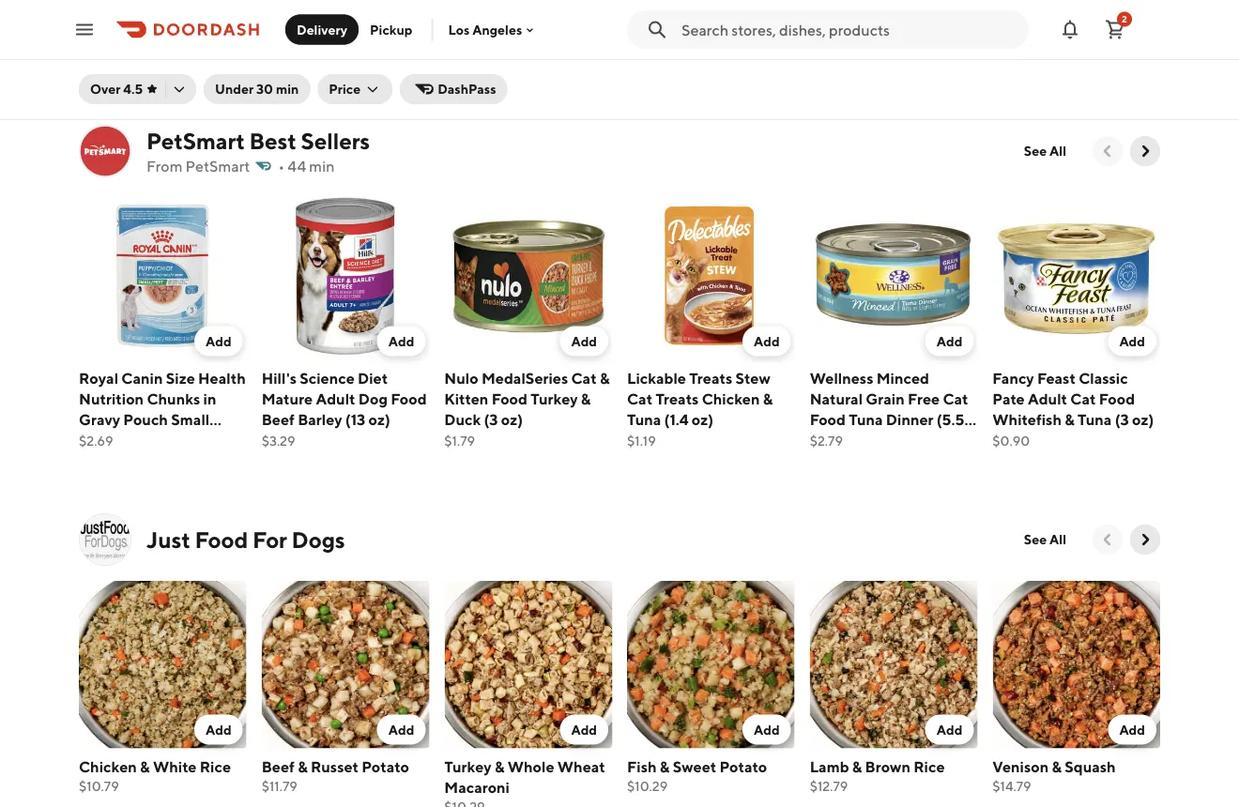 Task type: locate. For each thing, give the bounding box(es) containing it.
1 vertical spatial previous button of carousel image
[[1099, 531, 1118, 549]]

beef inside beef & russet potato $11.79
[[262, 758, 295, 776]]

food left for
[[195, 526, 248, 553]]

1 items, open order cart image
[[1105, 18, 1127, 41]]

stew
[[736, 369, 771, 387]]

see all
[[1025, 143, 1067, 159], [1025, 532, 1067, 548]]

1 vertical spatial min
[[309, 157, 335, 175]]

food down pouch
[[128, 431, 164, 449]]

treats up the '(1.4'
[[656, 390, 699, 408]]

1 vertical spatial petsmart
[[186, 157, 250, 175]]

min right 44 on the left of page
[[309, 157, 335, 175]]

0 vertical spatial next button of carousel image
[[1137, 142, 1155, 161]]

just
[[147, 526, 190, 553]]

2 see all link from the top
[[1013, 525, 1078, 555]]

2 horizontal spatial tuna
[[1078, 411, 1112, 428]]

see all link for feast
[[1013, 136, 1078, 166]]

whole
[[508, 758, 555, 776]]

1 vertical spatial chicken
[[79, 758, 137, 776]]

& inside turkey & whole wheat macaroni
[[495, 758, 505, 776]]

pickup
[[370, 22, 413, 37]]

1 next button of carousel image from the top
[[1137, 142, 1155, 161]]

0 vertical spatial see all
[[1025, 143, 1067, 159]]

food
[[391, 390, 427, 408], [492, 390, 528, 408], [1100, 390, 1136, 408], [810, 411, 846, 428], [128, 431, 164, 449], [195, 526, 248, 553]]

2 rice from the left
[[914, 758, 945, 776]]

hill's science diet mature adult dog food beef barley (13 oz) $3.29
[[262, 369, 427, 449]]

1 rice from the left
[[200, 758, 231, 776]]

beef up $3.29
[[262, 411, 295, 428]]

food inside the fancy feast classic pate adult cat food whitefish & tuna (3 oz) $0.90
[[1100, 390, 1136, 408]]

(3 right duck
[[484, 411, 498, 428]]

food down classic
[[1100, 390, 1136, 408]]

for
[[253, 526, 287, 553]]

oz) inside wellness minced natural grain free cat food tuna dinner (5.5 oz)
[[810, 431, 832, 449]]

potato inside fish & sweet potato $10.29
[[720, 758, 768, 776]]

sweet
[[673, 758, 717, 776]]

chicken up $10.79
[[79, 758, 137, 776]]

see for fancy
[[1025, 143, 1047, 159]]

cat up (5.5
[[943, 390, 969, 408]]

size
[[166, 369, 195, 387]]

2 tuna from the left
[[849, 411, 883, 428]]

min right 30
[[276, 81, 299, 97]]

$1.19
[[627, 433, 656, 449]]

rice right white at the left bottom of page
[[200, 758, 231, 776]]

1 adult from the left
[[316, 390, 356, 408]]

turkey down medalseries
[[531, 390, 578, 408]]

44
[[288, 157, 306, 175]]

2 see all from the top
[[1025, 532, 1067, 548]]

under
[[215, 81, 254, 97]]

(3 inside nulo medalseries cat & kitten food turkey & duck (3 oz) $1.79
[[484, 411, 498, 428]]

tuna for grain
[[849, 411, 883, 428]]

tuna for cat
[[627, 411, 662, 428]]

beef & russet potato $11.79
[[262, 758, 409, 794]]

1 vertical spatial beef
[[262, 758, 295, 776]]

treats left stew
[[690, 369, 733, 387]]

& inside beef & russet potato $11.79
[[298, 758, 308, 776]]

nulo medalseries cat & kitten food turkey & duck (3 oz) image
[[445, 193, 612, 360]]

$11.79
[[262, 779, 298, 794]]

(5.5
[[937, 411, 965, 428]]

pouch
[[123, 411, 168, 428]]

0 horizontal spatial turkey
[[445, 758, 492, 776]]

chicken inside the chicken & white rice $10.79
[[79, 758, 137, 776]]

3 tuna from the left
[[1078, 411, 1112, 428]]

open menu image
[[73, 18, 96, 41]]

2 potato from the left
[[720, 758, 768, 776]]

adult
[[316, 390, 356, 408], [1028, 390, 1068, 408]]

0 vertical spatial see
[[1025, 143, 1047, 159]]

1 vertical spatial treats
[[656, 390, 699, 408]]

chicken inside "lickable treats stew cat treats chicken & tuna (1.4 oz) $1.19"
[[702, 390, 760, 408]]

fancy feast classic pate adult cat food whitefish & tuna (3 oz) image
[[993, 193, 1161, 360]]

0 vertical spatial min
[[276, 81, 299, 97]]

petsmart up from petsmart
[[147, 127, 245, 154]]

2 adult from the left
[[1028, 390, 1068, 408]]

cat down classic
[[1071, 390, 1097, 408]]

2 all from the top
[[1050, 532, 1067, 548]]

tuna
[[627, 411, 662, 428], [849, 411, 883, 428], [1078, 411, 1112, 428]]

food up $2.79
[[810, 411, 846, 428]]

1 vertical spatial next button of carousel image
[[1137, 531, 1155, 549]]

rice inside the lamb & brown rice $12.79
[[914, 758, 945, 776]]

0 vertical spatial previous button of carousel image
[[1099, 142, 1118, 161]]

& inside the chicken & white rice $10.79
[[140, 758, 150, 776]]

$69.48
[[445, 44, 488, 60]]

cat right medalseries
[[572, 369, 597, 387]]

potato right sweet
[[720, 758, 768, 776]]

(3 inside the fancy feast classic pate adult cat food whitefish & tuna (3 oz) $0.90
[[1116, 411, 1130, 428]]

over 4.5
[[90, 81, 143, 97]]

natural
[[810, 390, 863, 408]]

just food for dogs
[[147, 526, 345, 553]]

1 vertical spatial see
[[1025, 532, 1047, 548]]

2 next button of carousel image from the top
[[1137, 531, 1155, 549]]

$13.49
[[810, 44, 850, 60]]

1 potato from the left
[[362, 758, 409, 776]]

0 horizontal spatial chicken
[[79, 758, 137, 776]]

1 vertical spatial see all link
[[1013, 525, 1078, 555]]

turkey up macaroni
[[445, 758, 492, 776]]

1 horizontal spatial potato
[[720, 758, 768, 776]]

see all for &
[[1025, 532, 1067, 548]]

adult down feast
[[1028, 390, 1068, 408]]

1 vertical spatial see all
[[1025, 532, 1067, 548]]

0 horizontal spatial potato
[[362, 758, 409, 776]]

potato right russet
[[362, 758, 409, 776]]

1 horizontal spatial adult
[[1028, 390, 1068, 408]]

1 horizontal spatial (3
[[484, 411, 498, 428]]

0 horizontal spatial min
[[276, 81, 299, 97]]

adult down the science
[[316, 390, 356, 408]]

0 horizontal spatial (3
[[167, 431, 181, 449]]

0 horizontal spatial adult
[[316, 390, 356, 408]]

potato inside beef & russet potato $11.79
[[362, 758, 409, 776]]

chicken down stew
[[702, 390, 760, 408]]

1 tuna from the left
[[627, 411, 662, 428]]

food right dog
[[391, 390, 427, 408]]

0 vertical spatial chicken
[[702, 390, 760, 408]]

(3 down small
[[167, 431, 181, 449]]

$2.69
[[79, 433, 113, 449]]

chicken
[[702, 390, 760, 408], [79, 758, 137, 776]]

royal canin size health nutrition chunks in gravy pouch small puppy food (3 oz)
[[79, 369, 246, 449]]

petsmart
[[147, 127, 245, 154], [186, 157, 250, 175]]

from
[[147, 157, 183, 175]]

adult for &
[[1028, 390, 1068, 408]]

los angeles
[[448, 22, 523, 37]]

0 vertical spatial see all link
[[1013, 136, 1078, 166]]

petsmart down petsmart best sellers on the top left
[[186, 157, 250, 175]]

oz) inside hill's science diet mature adult dog food beef barley (13 oz) $3.29
[[369, 411, 391, 428]]

1 see from the top
[[1025, 143, 1047, 159]]

2 previous button of carousel image from the top
[[1099, 531, 1118, 549]]

delivery button
[[286, 15, 359, 45]]

tuna inside wellness minced natural grain free cat food tuna dinner (5.5 oz)
[[849, 411, 883, 428]]

(3 down classic
[[1116, 411, 1130, 428]]

$10.29
[[627, 779, 668, 794]]

lickable treats stew cat treats chicken & tuna (1.4 oz) $1.19
[[627, 369, 773, 449]]

0 horizontal spatial rice
[[200, 758, 231, 776]]

lamb & brown rice $12.79
[[810, 758, 945, 794]]

see all link
[[1013, 136, 1078, 166], [1013, 525, 1078, 555]]

1 see all from the top
[[1025, 143, 1067, 159]]

1 previous button of carousel image from the top
[[1099, 142, 1118, 161]]

russet
[[311, 758, 359, 776]]

adult inside the fancy feast classic pate adult cat food whitefish & tuna (3 oz) $0.90
[[1028, 390, 1068, 408]]

oz) inside "lickable treats stew cat treats chicken & tuna (1.4 oz) $1.19"
[[692, 411, 714, 428]]

turkey inside nulo medalseries cat & kitten food turkey & duck (3 oz) $1.79
[[531, 390, 578, 408]]

0 vertical spatial beef
[[262, 411, 295, 428]]

food inside wellness minced natural grain free cat food tuna dinner (5.5 oz)
[[810, 411, 846, 428]]

tuna inside "lickable treats stew cat treats chicken & tuna (1.4 oz) $1.19"
[[627, 411, 662, 428]]

2 horizontal spatial (3
[[1116, 411, 1130, 428]]

classic
[[1079, 369, 1129, 387]]

0 horizontal spatial tuna
[[627, 411, 662, 428]]

1 horizontal spatial rice
[[914, 758, 945, 776]]

tuna up $1.19
[[627, 411, 662, 428]]

1 beef from the top
[[262, 411, 295, 428]]

angeles
[[473, 22, 523, 37]]

fancy feast classic pate adult cat food whitefish & tuna (3 oz) $0.90
[[993, 369, 1155, 449]]

food inside just food for dogs link
[[195, 526, 248, 553]]

cat inside wellness minced natural grain free cat food tuna dinner (5.5 oz)
[[943, 390, 969, 408]]

next button of carousel image
[[1137, 142, 1155, 161], [1137, 531, 1155, 549]]

1 see all link from the top
[[1013, 136, 1078, 166]]

& inside venison & squash $14.79
[[1052, 758, 1062, 776]]

rice inside the chicken & white rice $10.79
[[200, 758, 231, 776]]

venison
[[993, 758, 1049, 776]]

0 vertical spatial treats
[[690, 369, 733, 387]]

grain
[[866, 390, 905, 408]]

over 4.5 button
[[79, 74, 196, 104]]

food down medalseries
[[492, 390, 528, 408]]

1 horizontal spatial turkey
[[531, 390, 578, 408]]

$71.98
[[79, 44, 118, 60]]

$10.79
[[79, 779, 119, 794]]

0 vertical spatial all
[[1050, 143, 1067, 159]]

all
[[1050, 143, 1067, 159], [1050, 532, 1067, 548]]

• 44 min
[[278, 157, 335, 175]]

los angeles button
[[448, 22, 538, 37]]

1 horizontal spatial min
[[309, 157, 335, 175]]

rice for lamb & brown rice
[[914, 758, 945, 776]]

previous button of carousel image
[[1099, 142, 1118, 161], [1099, 531, 1118, 549]]

$37.99
[[262, 44, 302, 60]]

1 horizontal spatial tuna
[[849, 411, 883, 428]]

0 vertical spatial turkey
[[531, 390, 578, 408]]

oz) inside "royal canin size health nutrition chunks in gravy pouch small puppy food (3 oz)"
[[184, 431, 206, 449]]

rice right brown
[[914, 758, 945, 776]]

adult inside hill's science diet mature adult dog food beef barley (13 oz) $3.29
[[316, 390, 356, 408]]

min inside button
[[276, 81, 299, 97]]

potato
[[362, 758, 409, 776], [720, 758, 768, 776]]

1 horizontal spatial chicken
[[702, 390, 760, 408]]

1 all from the top
[[1050, 143, 1067, 159]]

under 30 min
[[215, 81, 299, 97]]

rice
[[200, 758, 231, 776], [914, 758, 945, 776]]

royal canin size health nutrition chunks in gravy pouch small puppy food (3 oz) image
[[79, 193, 247, 360]]

cat down the lickable
[[627, 390, 653, 408]]

nutrition
[[79, 390, 144, 408]]

fish & sweet potato $10.29
[[627, 758, 768, 794]]

30
[[256, 81, 273, 97]]

2 beef from the top
[[262, 758, 295, 776]]

just food for dogs link
[[79, 514, 345, 566]]

1 vertical spatial turkey
[[445, 758, 492, 776]]

tuna down classic
[[1078, 411, 1112, 428]]

beef up $11.79
[[262, 758, 295, 776]]

turkey
[[531, 390, 578, 408], [445, 758, 492, 776]]

(3
[[484, 411, 498, 428], [1116, 411, 1130, 428], [167, 431, 181, 449]]

wellness minced natural grain free cat food tuna dinner (5.5 oz)
[[810, 369, 969, 449]]

petsmart best sellers
[[147, 127, 370, 154]]

dogs
[[292, 526, 345, 553]]

oz)
[[369, 411, 391, 428], [501, 411, 523, 428], [692, 411, 714, 428], [1133, 411, 1155, 428], [184, 431, 206, 449], [810, 431, 832, 449]]

&
[[600, 369, 610, 387], [581, 390, 591, 408], [763, 390, 773, 408], [1065, 411, 1075, 428], [140, 758, 150, 776], [298, 758, 308, 776], [495, 758, 505, 776], [660, 758, 670, 776], [853, 758, 863, 776], [1052, 758, 1062, 776]]

oz) inside the fancy feast classic pate adult cat food whitefish & tuna (3 oz) $0.90
[[1133, 411, 1155, 428]]

tuna inside the fancy feast classic pate adult cat food whitefish & tuna (3 oz) $0.90
[[1078, 411, 1112, 428]]

see all link for &
[[1013, 525, 1078, 555]]

treats
[[690, 369, 733, 387], [656, 390, 699, 408]]

tuna down grain
[[849, 411, 883, 428]]

1 vertical spatial all
[[1050, 532, 1067, 548]]

2 see from the top
[[1025, 532, 1047, 548]]



Task type: vqa. For each thing, say whether or not it's contained in the screenshot.
Pet in 'link'
no



Task type: describe. For each thing, give the bounding box(es) containing it.
hill's science diet mature adult dog food beef barley (13 oz) image
[[262, 193, 430, 360]]

minced
[[877, 369, 930, 387]]

chunks
[[147, 390, 200, 408]]

$3.29
[[262, 433, 295, 449]]

whitefish
[[993, 411, 1062, 428]]

macaroni
[[445, 779, 510, 797]]

& inside fish & sweet potato $10.29
[[660, 758, 670, 776]]

potato for fish & sweet potato
[[720, 758, 768, 776]]

fancy
[[993, 369, 1035, 387]]

from petsmart
[[147, 157, 250, 175]]

barley
[[298, 411, 342, 428]]

under 30 min button
[[204, 74, 310, 104]]

cat inside "lickable treats stew cat treats chicken & tuna (1.4 oz) $1.19"
[[627, 390, 653, 408]]

see all for feast
[[1025, 143, 1067, 159]]

pate
[[993, 390, 1025, 408]]

all for feast
[[1050, 143, 1067, 159]]

duck
[[445, 411, 481, 428]]

brown
[[866, 758, 911, 776]]

feast
[[1038, 369, 1076, 387]]

dashpass
[[438, 81, 496, 97]]

chicken & white rice $10.79
[[79, 758, 231, 794]]

lickable treats stew cat treats chicken & tuna (1.4 oz) image
[[627, 193, 795, 360]]

canin
[[122, 369, 163, 387]]

min for • 44 min
[[309, 157, 335, 175]]

(3 inside "royal canin size health nutrition chunks in gravy pouch small puppy food (3 oz)"
[[167, 431, 181, 449]]

diet
[[358, 369, 388, 387]]

min for under 30 min
[[276, 81, 299, 97]]

$54.48
[[627, 44, 671, 60]]

over
[[90, 81, 121, 97]]

previous button of carousel image for squash
[[1099, 531, 1118, 549]]

dinner
[[887, 411, 934, 428]]

pickup button
[[359, 15, 424, 45]]

in
[[203, 390, 216, 408]]

notification bell image
[[1059, 18, 1082, 41]]

los
[[448, 22, 470, 37]]

cat inside the fancy feast classic pate adult cat food whitefish & tuna (3 oz) $0.90
[[1071, 390, 1097, 408]]

$0.90
[[993, 433, 1031, 449]]

science
[[300, 369, 355, 387]]

lamb
[[810, 758, 850, 776]]

potato for beef & russet potato
[[362, 758, 409, 776]]

squash
[[1065, 758, 1116, 776]]

health
[[198, 369, 246, 387]]

$1.79
[[445, 433, 475, 449]]

& inside "lickable treats stew cat treats chicken & tuna (1.4 oz) $1.19"
[[763, 390, 773, 408]]

food inside nulo medalseries cat & kitten food turkey & duck (3 oz) $1.79
[[492, 390, 528, 408]]

adult for barley
[[316, 390, 356, 408]]

turkey inside turkey & whole wheat macaroni
[[445, 758, 492, 776]]

oz) inside nulo medalseries cat & kitten food turkey & duck (3 oz) $1.79
[[501, 411, 523, 428]]

food inside hill's science diet mature adult dog food beef barley (13 oz) $3.29
[[391, 390, 427, 408]]

Store search: begin typing to search for stores available on DoorDash text field
[[682, 19, 1018, 40]]

•
[[278, 157, 285, 175]]

small
[[171, 411, 210, 428]]

4.5
[[123, 81, 143, 97]]

nulo medalseries cat & kitten food turkey & duck (3 oz) $1.79
[[445, 369, 610, 449]]

rice for chicken & white rice
[[200, 758, 231, 776]]

next button of carousel image for fancy feast classic pate adult cat food whitefish & tuna (3 oz)
[[1137, 142, 1155, 161]]

free
[[908, 390, 940, 408]]

lickable
[[627, 369, 687, 387]]

cat inside nulo medalseries cat & kitten food turkey & duck (3 oz) $1.79
[[572, 369, 597, 387]]

$12.79
[[810, 779, 848, 794]]

2 button
[[1097, 11, 1135, 48]]

white
[[153, 758, 197, 776]]

wheat
[[558, 758, 606, 776]]

sellers
[[301, 127, 370, 154]]

previous button of carousel image for classic
[[1099, 142, 1118, 161]]

fish
[[627, 758, 657, 776]]

best
[[249, 127, 297, 154]]

all for &
[[1050, 532, 1067, 548]]

next button of carousel image for venison & squash
[[1137, 531, 1155, 549]]

food inside "royal canin size health nutrition chunks in gravy pouch small puppy food (3 oz)"
[[128, 431, 164, 449]]

turkey & whole wheat macaroni
[[445, 758, 606, 797]]

dog
[[359, 390, 388, 408]]

price button
[[318, 74, 393, 104]]

wellness minced natural grain free cat food tuna dinner (5.5 oz) image
[[810, 193, 978, 360]]

dashpass button
[[400, 74, 508, 104]]

& inside the fancy feast classic pate adult cat food whitefish & tuna (3 oz) $0.90
[[1065, 411, 1075, 428]]

puppy
[[79, 431, 124, 449]]

(13
[[346, 411, 366, 428]]

hill's
[[262, 369, 297, 387]]

0 vertical spatial petsmart
[[147, 127, 245, 154]]

beef inside hill's science diet mature adult dog food beef barley (13 oz) $3.29
[[262, 411, 295, 428]]

see for venison
[[1025, 532, 1047, 548]]

price
[[329, 81, 361, 97]]

nulo
[[445, 369, 479, 387]]

delivery
[[297, 22, 348, 37]]

medalseries
[[482, 369, 568, 387]]

royal
[[79, 369, 118, 387]]

wellness
[[810, 369, 874, 387]]

$2.79
[[810, 433, 843, 449]]

gravy
[[79, 411, 120, 428]]

kitten
[[445, 390, 489, 408]]

& inside the lamb & brown rice $12.79
[[853, 758, 863, 776]]

$14.79
[[993, 779, 1032, 794]]



